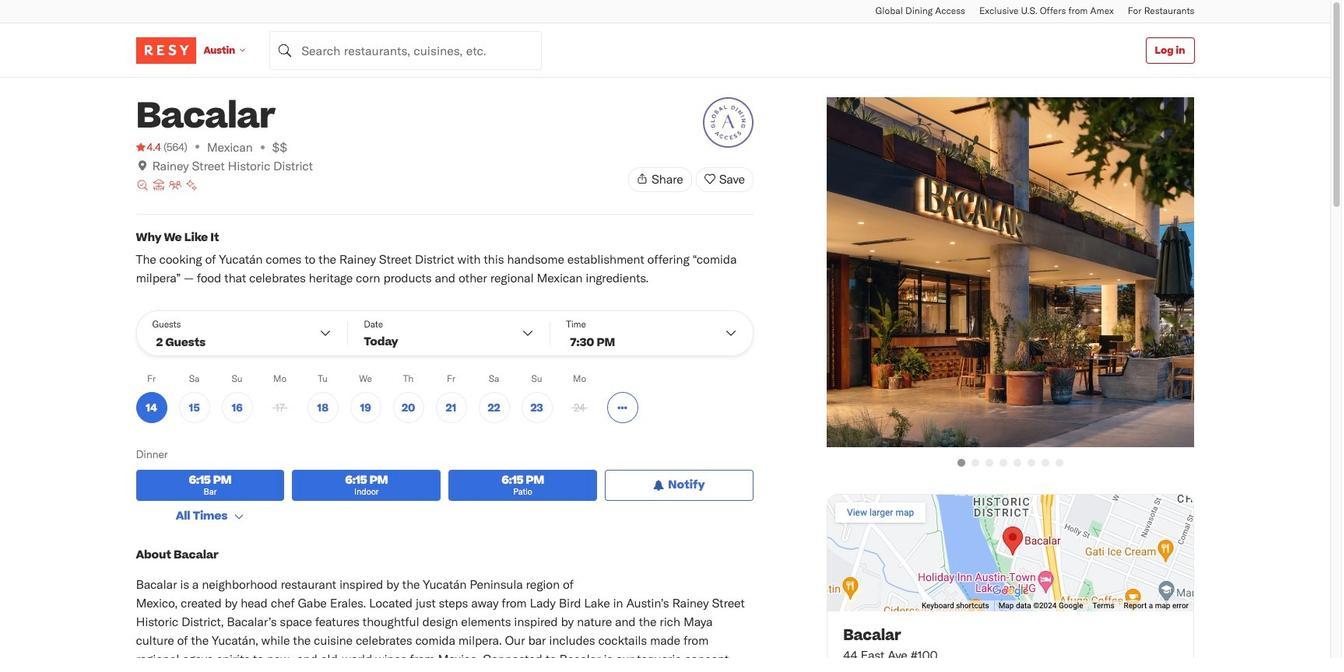 Task type: locate. For each thing, give the bounding box(es) containing it.
None field
[[270, 31, 542, 70]]

4.4 out of 5 stars image
[[136, 139, 161, 155]]



Task type: describe. For each thing, give the bounding box(es) containing it.
Search restaurants, cuisines, etc. text field
[[270, 31, 542, 70]]



